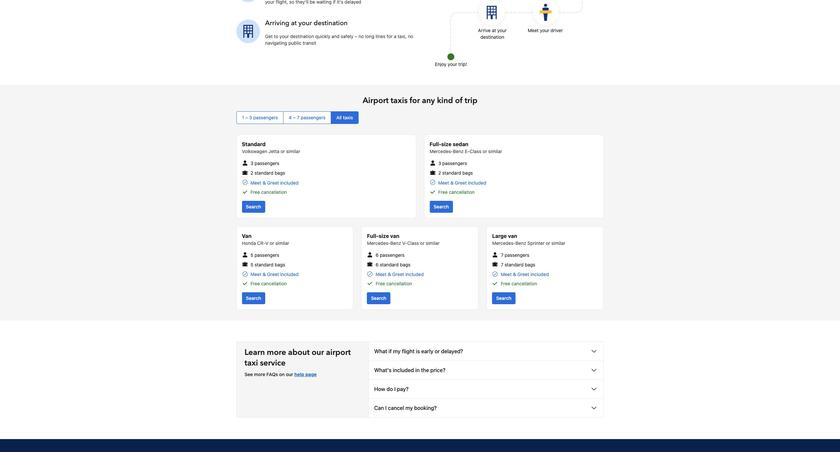 Task type: describe. For each thing, give the bounding box(es) containing it.
search for mercedes-
[[497, 295, 512, 301]]

search button for van
[[367, 293, 391, 304]]

& for mercedes-
[[513, 272, 517, 277]]

search for cr-
[[246, 295, 261, 301]]

what if my flight is early or delayed? button
[[369, 342, 604, 361]]

benz inside the 'large van mercedes-benz sprinter or similar'
[[516, 240, 527, 246]]

van inside the 'large van mercedes-benz sprinter or similar'
[[509, 233, 518, 239]]

full- for full-size van
[[367, 233, 379, 239]]

cancellation for mercedes-
[[512, 281, 538, 287]]

a
[[394, 34, 397, 39]]

v-
[[403, 240, 408, 246]]

greet for van
[[393, 272, 405, 277]]

taxis for all
[[343, 115, 353, 120]]

– for 1 – 3 passengers
[[246, 115, 248, 120]]

cancel
[[388, 405, 405, 411]]

meet & greet included for mercedes-
[[501, 272, 549, 277]]

learn
[[245, 347, 265, 358]]

what's included in the price? button
[[369, 361, 604, 380]]

navigating
[[265, 40, 287, 46]]

meet for large van
[[501, 272, 512, 277]]

do
[[387, 386, 393, 392]]

passengers for full-size sedan
[[443, 160, 468, 166]]

7 passengers
[[501, 252, 530, 258]]

meet for standard
[[251, 180, 262, 186]]

can i cancel my booking? button
[[369, 399, 604, 417]]

arrive
[[479, 28, 491, 33]]

airport taxis for any kind of trip
[[363, 95, 478, 106]]

benz for sedan
[[453, 149, 464, 154]]

what's included in the price?
[[375, 367, 446, 373]]

& for sedan
[[451, 180, 454, 186]]

included inside dropdown button
[[393, 367, 414, 373]]

search button for cr-
[[242, 293, 265, 304]]

meet & greet included for jetta
[[251, 180, 299, 186]]

enjoy your trip!
[[435, 61, 468, 67]]

0 vertical spatial more
[[267, 347, 286, 358]]

passengers for large van
[[505, 252, 530, 258]]

3 passengers for size
[[439, 160, 468, 166]]

in
[[416, 367, 420, 373]]

free cancellation for cr-
[[251, 281, 287, 287]]

similar inside full-size van mercedes-benz v-class or similar
[[426, 240, 440, 246]]

is
[[416, 349, 420, 354]]

2 for volkswagen
[[251, 170, 254, 176]]

for inside get to your destination quickly and safely – no long lines for a taxi, no navigating public transit
[[387, 34, 393, 39]]

safely
[[341, 34, 354, 39]]

5 passengers
[[251, 252, 280, 258]]

passengers right 4
[[301, 115, 326, 120]]

get to your destination quickly and safely – no long lines for a taxi, no navigating public transit
[[265, 34, 414, 46]]

or inside van honda cr-v or similar
[[270, 240, 274, 246]]

included for mercedes-
[[531, 272, 549, 277]]

cancellation for sedan
[[449, 189, 475, 195]]

honda
[[242, 240, 256, 246]]

your for arriving at your destination
[[299, 19, 312, 28]]

airport
[[326, 347, 351, 358]]

free for jetta
[[251, 189, 260, 195]]

sort results by element
[[237, 111, 604, 124]]

bags for cr-
[[275, 262, 285, 268]]

if
[[389, 349, 392, 354]]

price?
[[431, 367, 446, 373]]

sprinter
[[528, 240, 545, 246]]

meet for full-size sedan
[[439, 180, 450, 186]]

all
[[337, 115, 342, 120]]

van inside full-size van mercedes-benz v-class or similar
[[391, 233, 400, 239]]

included for van
[[406, 272, 424, 277]]

cr-
[[257, 240, 266, 246]]

passengers right 1
[[254, 115, 278, 120]]

help
[[295, 372, 305, 377]]

included for cr-
[[281, 272, 299, 277]]

jetta
[[269, 149, 280, 154]]

what if my flight is early or delayed?
[[375, 349, 464, 354]]

see
[[245, 372, 253, 377]]

and
[[332, 34, 340, 39]]

meet for full-size van
[[376, 272, 387, 277]]

flight
[[402, 349, 415, 354]]

volkswagen
[[242, 149, 268, 154]]

all taxis
[[337, 115, 353, 120]]

or inside full-size van mercedes-benz v-class or similar
[[421, 240, 425, 246]]

to
[[274, 34, 279, 39]]

destination for arriving at your destination
[[314, 19, 348, 28]]

standard for cr-
[[255, 262, 274, 268]]

arriving
[[265, 19, 290, 28]]

cancellation for van
[[387, 281, 412, 287]]

what's
[[375, 367, 392, 373]]

7 standard bags
[[501, 262, 536, 268]]

i inside 'dropdown button'
[[386, 405, 387, 411]]

service
[[260, 358, 286, 369]]

6 for 6 standard bags
[[376, 262, 379, 268]]

free cancellation for van
[[376, 281, 412, 287]]

how do i pay?
[[375, 386, 409, 392]]

bags for van
[[400, 262, 411, 268]]

at for arrive
[[492, 28, 497, 33]]

search button for mercedes-
[[493, 293, 516, 304]]

meet & greet included for sedan
[[439, 180, 487, 186]]

learn more about our airport taxi service see more faqs on our help page
[[245, 347, 351, 377]]

greet for jetta
[[267, 180, 279, 186]]

full-size sedan mercedes-benz e-class or similar
[[430, 141, 503, 154]]

page
[[306, 372, 317, 377]]

mercedes- for sedan
[[430, 149, 453, 154]]

5 for 5 passengers
[[251, 252, 254, 258]]

your for get to your destination quickly and safely – no long lines for a taxi, no navigating public transit
[[280, 34, 289, 39]]

how
[[375, 386, 386, 392]]

greet for sedan
[[455, 180, 467, 186]]

the
[[421, 367, 429, 373]]

free cancellation for jetta
[[251, 189, 287, 195]]

trip!
[[459, 61, 468, 67]]

on
[[279, 372, 285, 377]]

7 for 7 standard bags
[[501, 262, 504, 268]]

6 for 6 passengers
[[376, 252, 379, 258]]

how do i pay? button
[[369, 380, 604, 399]]

mercedes- for van
[[367, 240, 391, 246]]

& for jetta
[[263, 180, 266, 186]]

search button for jetta
[[242, 201, 265, 213]]

transit
[[303, 40, 317, 46]]

standard for van
[[380, 262, 399, 268]]

pay?
[[397, 386, 409, 392]]

standard for mercedes-
[[505, 262, 524, 268]]

6 passengers
[[376, 252, 405, 258]]

standard volkswagen jetta or similar
[[242, 141, 300, 154]]

v
[[266, 240, 269, 246]]

i inside dropdown button
[[395, 386, 396, 392]]

driver
[[551, 28, 564, 33]]

1 – 3 passengers
[[242, 115, 278, 120]]

– for 4 – 7 passengers
[[293, 115, 296, 120]]

class for sedan
[[470, 149, 482, 154]]

similar inside van honda cr-v or similar
[[276, 240, 290, 246]]

or inside the 'large van mercedes-benz sprinter or similar'
[[546, 240, 551, 246]]

5 standard bags
[[251, 262, 285, 268]]

search button for sedan
[[430, 201, 453, 213]]



Task type: locate. For each thing, give the bounding box(es) containing it.
free for mercedes-
[[501, 281, 511, 287]]

benz up 7 passengers
[[516, 240, 527, 246]]

meet & greet included down jetta
[[251, 180, 299, 186]]

3 passengers for volkswagen
[[251, 160, 280, 166]]

3 for full-
[[439, 160, 442, 166]]

our right on
[[286, 372, 293, 377]]

no left long
[[359, 34, 364, 39]]

7 up the 7 standard bags
[[501, 252, 504, 258]]

standard down 7 passengers
[[505, 262, 524, 268]]

2 standard bags for jetta
[[251, 170, 285, 176]]

or right "v-"
[[421, 240, 425, 246]]

1 horizontal spatial i
[[395, 386, 396, 392]]

search
[[246, 204, 261, 209], [434, 204, 449, 209], [246, 295, 261, 301], [371, 295, 387, 301], [497, 295, 512, 301]]

at right "arrive"
[[492, 28, 497, 33]]

0 horizontal spatial no
[[359, 34, 364, 39]]

our right about
[[312, 347, 324, 358]]

benz
[[453, 149, 464, 154], [391, 240, 401, 246], [516, 240, 527, 246]]

meet & greet included for van
[[376, 272, 424, 277]]

van
[[391, 233, 400, 239], [509, 233, 518, 239]]

at inside 'arrive at your destination'
[[492, 28, 497, 33]]

class
[[470, 149, 482, 154], [408, 240, 419, 246]]

bags down 'e-'
[[463, 170, 473, 176]]

meet & greet included down 'e-'
[[439, 180, 487, 186]]

2 no from the left
[[408, 34, 414, 39]]

0 horizontal spatial –
[[246, 115, 248, 120]]

1 horizontal spatial van
[[509, 233, 518, 239]]

0 vertical spatial 6
[[376, 252, 379, 258]]

1 no from the left
[[359, 34, 364, 39]]

arrive at your destination
[[479, 28, 507, 40]]

at for arriving
[[291, 19, 297, 28]]

for left a
[[387, 34, 393, 39]]

greet down 5 standard bags
[[267, 272, 279, 277]]

similar right v
[[276, 240, 290, 246]]

0 vertical spatial taxis
[[391, 95, 408, 106]]

1 horizontal spatial 2 standard bags
[[439, 170, 473, 176]]

full-
[[430, 141, 442, 147], [367, 233, 379, 239]]

your right to
[[280, 34, 289, 39]]

size left sedan
[[442, 141, 452, 147]]

0 vertical spatial class
[[470, 149, 482, 154]]

bags for sedan
[[463, 170, 473, 176]]

our
[[312, 347, 324, 358], [286, 372, 293, 377]]

0 horizontal spatial our
[[286, 372, 293, 377]]

size for sedan
[[442, 141, 452, 147]]

my right cancel
[[406, 405, 413, 411]]

bags for mercedes-
[[525, 262, 536, 268]]

full- for full-size sedan
[[430, 141, 442, 147]]

included for jetta
[[281, 180, 299, 186]]

1 vertical spatial i
[[386, 405, 387, 411]]

or inside dropdown button
[[435, 349, 440, 354]]

destination up and
[[314, 19, 348, 28]]

1 horizontal spatial at
[[492, 28, 497, 33]]

1 6 from the top
[[376, 252, 379, 258]]

destination down "arrive"
[[481, 34, 505, 40]]

free
[[251, 189, 260, 195], [439, 189, 448, 195], [251, 281, 260, 287], [376, 281, 386, 287], [501, 281, 511, 287]]

3 right 1
[[249, 115, 252, 120]]

0 horizontal spatial benz
[[391, 240, 401, 246]]

1 horizontal spatial benz
[[453, 149, 464, 154]]

2 standard bags down 'e-'
[[439, 170, 473, 176]]

or right sprinter
[[546, 240, 551, 246]]

1 vertical spatial size
[[379, 233, 389, 239]]

1 horizontal spatial –
[[293, 115, 296, 120]]

benz down sedan
[[453, 149, 464, 154]]

5 down honda
[[251, 252, 254, 258]]

full- up 6 passengers on the left bottom of the page
[[367, 233, 379, 239]]

0 horizontal spatial 2
[[251, 170, 254, 176]]

0 vertical spatial 7
[[297, 115, 300, 120]]

1 3 passengers from the left
[[251, 160, 280, 166]]

my right if
[[394, 349, 401, 354]]

1 2 standard bags from the left
[[251, 170, 285, 176]]

e-
[[465, 149, 470, 154]]

or right 'early'
[[435, 349, 440, 354]]

free for van
[[376, 281, 386, 287]]

1 van from the left
[[391, 233, 400, 239]]

search for van
[[371, 295, 387, 301]]

your inside get to your destination quickly and safely – no long lines for a taxi, no navigating public transit
[[280, 34, 289, 39]]

similar right jetta
[[287, 149, 300, 154]]

get
[[265, 34, 273, 39]]

size inside full-size van mercedes-benz v-class or similar
[[379, 233, 389, 239]]

– right 4
[[293, 115, 296, 120]]

search for sedan
[[434, 204, 449, 209]]

size inside the full-size sedan mercedes-benz e-class or similar
[[442, 141, 452, 147]]

van up 6 passengers on the left bottom of the page
[[391, 233, 400, 239]]

2 van from the left
[[509, 233, 518, 239]]

more right learn
[[267, 347, 286, 358]]

similar right "v-"
[[426, 240, 440, 246]]

similar inside the 'large van mercedes-benz sprinter or similar'
[[552, 240, 566, 246]]

taxi,
[[398, 34, 407, 39]]

passengers up the 7 standard bags
[[505, 252, 530, 258]]

or
[[281, 149, 285, 154], [483, 149, 488, 154], [270, 240, 274, 246], [421, 240, 425, 246], [546, 240, 551, 246], [435, 349, 440, 354]]

& for cr-
[[263, 272, 266, 277]]

1 horizontal spatial no
[[408, 34, 414, 39]]

3
[[249, 115, 252, 120], [251, 160, 254, 166], [439, 160, 442, 166]]

search for jetta
[[246, 204, 261, 209]]

no right taxi,
[[408, 34, 414, 39]]

2 6 from the top
[[376, 262, 379, 268]]

1 horizontal spatial for
[[410, 95, 420, 106]]

0 horizontal spatial taxis
[[343, 115, 353, 120]]

for
[[387, 34, 393, 39], [410, 95, 420, 106]]

5 down 5 passengers
[[251, 262, 254, 268]]

0 vertical spatial 5
[[251, 252, 254, 258]]

kind
[[437, 95, 454, 106]]

class inside full-size van mercedes-benz v-class or similar
[[408, 240, 419, 246]]

meet & greet included down 5 standard bags
[[251, 272, 299, 277]]

1 vertical spatial for
[[410, 95, 420, 106]]

long
[[366, 34, 375, 39]]

can i cancel my booking?
[[375, 405, 437, 411]]

1 horizontal spatial taxis
[[391, 95, 408, 106]]

faqs
[[267, 372, 278, 377]]

1 5 from the top
[[251, 252, 254, 258]]

2 standard bags for sedan
[[439, 170, 473, 176]]

passengers for standard
[[255, 160, 280, 166]]

0 vertical spatial for
[[387, 34, 393, 39]]

size for van
[[379, 233, 389, 239]]

meet & greet included down the 7 standard bags
[[501, 272, 549, 277]]

benz inside the full-size sedan mercedes-benz e-class or similar
[[453, 149, 464, 154]]

4 – 7 passengers
[[289, 115, 326, 120]]

0 horizontal spatial 2 standard bags
[[251, 170, 285, 176]]

greet down the 7 standard bags
[[518, 272, 530, 277]]

1 horizontal spatial class
[[470, 149, 482, 154]]

my inside the can i cancel my booking? 'dropdown button'
[[406, 405, 413, 411]]

can
[[375, 405, 384, 411]]

large
[[493, 233, 507, 239]]

size
[[442, 141, 452, 147], [379, 233, 389, 239]]

cancellation for jetta
[[261, 189, 287, 195]]

destination
[[314, 19, 348, 28], [291, 34, 314, 39], [481, 34, 505, 40]]

– right 1
[[246, 115, 248, 120]]

quickly
[[316, 34, 331, 39]]

7
[[297, 115, 300, 120], [501, 252, 504, 258], [501, 262, 504, 268]]

2 2 from the left
[[439, 170, 441, 176]]

search button
[[242, 201, 265, 213], [430, 201, 453, 213], [242, 293, 265, 304], [367, 293, 391, 304], [493, 293, 516, 304]]

large van mercedes-benz sprinter or similar
[[493, 233, 566, 246]]

6 standard bags
[[376, 262, 411, 268]]

bags down 5 passengers
[[275, 262, 285, 268]]

1 vertical spatial 7
[[501, 252, 504, 258]]

7 inside the sort results by element
[[297, 115, 300, 120]]

2 for size
[[439, 170, 441, 176]]

& for van
[[388, 272, 391, 277]]

full- inside full-size van mercedes-benz v-class or similar
[[367, 233, 379, 239]]

6 down 6 passengers on the left bottom of the page
[[376, 262, 379, 268]]

standard down volkswagen
[[255, 170, 274, 176]]

sedan
[[453, 141, 469, 147]]

size up 6 passengers on the left bottom of the page
[[379, 233, 389, 239]]

taxis right airport
[[391, 95, 408, 106]]

passengers for full-size van
[[380, 252, 405, 258]]

1 horizontal spatial our
[[312, 347, 324, 358]]

meet & greet included
[[251, 180, 299, 186], [439, 180, 487, 186], [251, 272, 299, 277], [376, 272, 424, 277], [501, 272, 549, 277]]

1 horizontal spatial my
[[406, 405, 413, 411]]

arriving at your destination
[[265, 19, 348, 28]]

airport
[[363, 95, 389, 106]]

destination inside 'arrive at your destination'
[[481, 34, 505, 40]]

included for sedan
[[468, 180, 487, 186]]

full- inside the full-size sedan mercedes-benz e-class or similar
[[430, 141, 442, 147]]

3 down the full-size sedan mercedes-benz e-class or similar
[[439, 160, 442, 166]]

0 horizontal spatial size
[[379, 233, 389, 239]]

&
[[263, 180, 266, 186], [451, 180, 454, 186], [263, 272, 266, 277], [388, 272, 391, 277], [513, 272, 517, 277]]

1 vertical spatial 6
[[376, 262, 379, 268]]

2 vertical spatial 7
[[501, 262, 504, 268]]

greet down 'e-'
[[455, 180, 467, 186]]

standard
[[242, 141, 266, 147]]

taxis inside the sort results by element
[[343, 115, 353, 120]]

2 5 from the top
[[251, 262, 254, 268]]

at
[[291, 19, 297, 28], [492, 28, 497, 33]]

taxi
[[245, 358, 258, 369]]

or right 'e-'
[[483, 149, 488, 154]]

0 horizontal spatial class
[[408, 240, 419, 246]]

your up the transit
[[299, 19, 312, 28]]

4
[[289, 115, 292, 120]]

class for van
[[408, 240, 419, 246]]

0 horizontal spatial full-
[[367, 233, 379, 239]]

i right do
[[395, 386, 396, 392]]

6 up the 6 standard bags in the bottom of the page
[[376, 252, 379, 258]]

booking airport taxi image
[[237, 0, 260, 2], [445, 0, 584, 64], [237, 19, 260, 43]]

passengers up 5 standard bags
[[255, 252, 280, 258]]

destination inside get to your destination quickly and safely – no long lines for a taxi, no navigating public transit
[[291, 34, 314, 39]]

class inside the full-size sedan mercedes-benz e-class or similar
[[470, 149, 482, 154]]

0 horizontal spatial for
[[387, 34, 393, 39]]

destination for arrive at your destination
[[481, 34, 505, 40]]

enjoy
[[435, 61, 447, 67]]

taxis right all
[[343, 115, 353, 120]]

lines
[[376, 34, 386, 39]]

or right v
[[270, 240, 274, 246]]

destination for get to your destination quickly and safely – no long lines for a taxi, no navigating public transit
[[291, 34, 314, 39]]

1 vertical spatial my
[[406, 405, 413, 411]]

1 vertical spatial full-
[[367, 233, 379, 239]]

1 horizontal spatial mercedes-
[[430, 149, 453, 154]]

meet for van
[[251, 272, 262, 277]]

0 vertical spatial i
[[395, 386, 396, 392]]

your right "arrive"
[[498, 28, 507, 33]]

7 down 7 passengers
[[501, 262, 504, 268]]

or inside the full-size sedan mercedes-benz e-class or similar
[[483, 149, 488, 154]]

trip
[[465, 95, 478, 106]]

more
[[267, 347, 286, 358], [254, 372, 266, 377]]

van
[[242, 233, 252, 239]]

of
[[456, 95, 463, 106]]

cancellation
[[261, 189, 287, 195], [449, 189, 475, 195], [261, 281, 287, 287], [387, 281, 412, 287], [512, 281, 538, 287]]

greet
[[267, 180, 279, 186], [455, 180, 467, 186], [267, 272, 279, 277], [393, 272, 405, 277], [518, 272, 530, 277]]

0 horizontal spatial at
[[291, 19, 297, 28]]

at right the arriving
[[291, 19, 297, 28]]

delayed?
[[442, 349, 464, 354]]

bags for jetta
[[275, 170, 285, 176]]

passengers for van
[[255, 252, 280, 258]]

1 vertical spatial class
[[408, 240, 419, 246]]

0 horizontal spatial my
[[394, 349, 401, 354]]

3 for standard
[[251, 160, 254, 166]]

similar right sprinter
[[552, 240, 566, 246]]

my inside what if my flight is early or delayed? dropdown button
[[394, 349, 401, 354]]

1 horizontal spatial 2
[[439, 170, 441, 176]]

benz inside full-size van mercedes-benz v-class or similar
[[391, 240, 401, 246]]

0 vertical spatial size
[[442, 141, 452, 147]]

meet your driver
[[528, 28, 564, 33]]

1 vertical spatial taxis
[[343, 115, 353, 120]]

or inside standard volkswagen jetta or similar
[[281, 149, 285, 154]]

1 vertical spatial our
[[286, 372, 293, 377]]

3 passengers down 'e-'
[[439, 160, 468, 166]]

1 horizontal spatial size
[[442, 141, 452, 147]]

booking?
[[415, 405, 437, 411]]

2 horizontal spatial mercedes-
[[493, 240, 516, 246]]

3 inside the sort results by element
[[249, 115, 252, 120]]

mercedes- up 6 passengers on the left bottom of the page
[[367, 240, 391, 246]]

full-size van mercedes-benz v-class or similar
[[367, 233, 440, 246]]

what
[[375, 349, 388, 354]]

bags down 6 passengers on the left bottom of the page
[[400, 262, 411, 268]]

2 standard bags down jetta
[[251, 170, 285, 176]]

bags down 7 passengers
[[525, 262, 536, 268]]

public
[[289, 40, 302, 46]]

greet for mercedes-
[[518, 272, 530, 277]]

meet & greet included down the 6 standard bags in the bottom of the page
[[376, 272, 424, 277]]

standard down the full-size sedan mercedes-benz e-class or similar
[[443, 170, 462, 176]]

1 2 from the left
[[251, 170, 254, 176]]

free cancellation for sedan
[[439, 189, 475, 195]]

mercedes- inside full-size van mercedes-benz v-class or similar
[[367, 240, 391, 246]]

standard down 5 passengers
[[255, 262, 274, 268]]

5
[[251, 252, 254, 258], [251, 262, 254, 268]]

7 right 4
[[297, 115, 300, 120]]

1 horizontal spatial 3 passengers
[[439, 160, 468, 166]]

3 down volkswagen
[[251, 160, 254, 166]]

similar right 'e-'
[[489, 149, 503, 154]]

greet for cr-
[[267, 272, 279, 277]]

standard down 6 passengers on the left bottom of the page
[[380, 262, 399, 268]]

benz left "v-"
[[391, 240, 401, 246]]

1 vertical spatial 5
[[251, 262, 254, 268]]

your for arrive at your destination
[[498, 28, 507, 33]]

2 horizontal spatial benz
[[516, 240, 527, 246]]

0 horizontal spatial van
[[391, 233, 400, 239]]

more right 'see'
[[254, 372, 266, 377]]

0 vertical spatial my
[[394, 349, 401, 354]]

bags down jetta
[[275, 170, 285, 176]]

–
[[355, 34, 358, 39], [246, 115, 248, 120], [293, 115, 296, 120]]

0 horizontal spatial mercedes-
[[367, 240, 391, 246]]

standard for sedan
[[443, 170, 462, 176]]

1 vertical spatial more
[[254, 372, 266, 377]]

mercedes- down sedan
[[430, 149, 453, 154]]

0 vertical spatial our
[[312, 347, 324, 358]]

– right safely
[[355, 34, 358, 39]]

1 horizontal spatial more
[[267, 347, 286, 358]]

similar
[[287, 149, 300, 154], [489, 149, 503, 154], [276, 240, 290, 246], [426, 240, 440, 246], [552, 240, 566, 246]]

2 3 passengers from the left
[[439, 160, 468, 166]]

standard
[[255, 170, 274, 176], [443, 170, 462, 176], [255, 262, 274, 268], [380, 262, 399, 268], [505, 262, 524, 268]]

– inside get to your destination quickly and safely – no long lines for a taxi, no navigating public transit
[[355, 34, 358, 39]]

2 2 standard bags from the left
[[439, 170, 473, 176]]

early
[[422, 349, 434, 354]]

2 standard bags
[[251, 170, 285, 176], [439, 170, 473, 176]]

free cancellation for mercedes-
[[501, 281, 538, 287]]

mercedes- inside the full-size sedan mercedes-benz e-class or similar
[[430, 149, 453, 154]]

van right "large"
[[509, 233, 518, 239]]

for left any
[[410, 95, 420, 106]]

greet down the 6 standard bags in the bottom of the page
[[393, 272, 405, 277]]

5 for 5 standard bags
[[251, 262, 254, 268]]

similar inside the full-size sedan mercedes-benz e-class or similar
[[489, 149, 503, 154]]

or right jetta
[[281, 149, 285, 154]]

any
[[422, 95, 435, 106]]

i right can
[[386, 405, 387, 411]]

mercedes- down "large"
[[493, 240, 516, 246]]

0 horizontal spatial more
[[254, 372, 266, 377]]

passengers up the 6 standard bags in the bottom of the page
[[380, 252, 405, 258]]

your left trip! at the top right of the page
[[448, 61, 458, 67]]

taxis for airport
[[391, 95, 408, 106]]

your left driver
[[540, 28, 550, 33]]

0 horizontal spatial i
[[386, 405, 387, 411]]

about
[[288, 347, 310, 358]]

cancellation for cr-
[[261, 281, 287, 287]]

destination up public
[[291, 34, 314, 39]]

bags
[[275, 170, 285, 176], [463, 170, 473, 176], [275, 262, 285, 268], [400, 262, 411, 268], [525, 262, 536, 268]]

meet & greet included for cr-
[[251, 272, 299, 277]]

your inside 'arrive at your destination'
[[498, 28, 507, 33]]

help page link
[[295, 372, 317, 377]]

7 for 7 passengers
[[501, 252, 504, 258]]

3 passengers down jetta
[[251, 160, 280, 166]]

1
[[242, 115, 244, 120]]

free for sedan
[[439, 189, 448, 195]]

passengers down 'e-'
[[443, 160, 468, 166]]

greet down jetta
[[267, 180, 279, 186]]

free for cr-
[[251, 281, 260, 287]]

full- left sedan
[[430, 141, 442, 147]]

no
[[359, 34, 364, 39], [408, 34, 414, 39]]

meet
[[528, 28, 539, 33], [251, 180, 262, 186], [439, 180, 450, 186], [251, 272, 262, 277], [376, 272, 387, 277], [501, 272, 512, 277]]

mercedes- inside the 'large van mercedes-benz sprinter or similar'
[[493, 240, 516, 246]]

0 vertical spatial full-
[[430, 141, 442, 147]]

passengers down jetta
[[255, 160, 280, 166]]

2 horizontal spatial –
[[355, 34, 358, 39]]

benz for van
[[391, 240, 401, 246]]

1 horizontal spatial full-
[[430, 141, 442, 147]]

standard for jetta
[[255, 170, 274, 176]]

2
[[251, 170, 254, 176], [439, 170, 441, 176]]

van honda cr-v or similar
[[242, 233, 290, 246]]

similar inside standard volkswagen jetta or similar
[[287, 149, 300, 154]]

0 horizontal spatial 3 passengers
[[251, 160, 280, 166]]



Task type: vqa. For each thing, say whether or not it's contained in the screenshot.
second 5 from the top
yes



